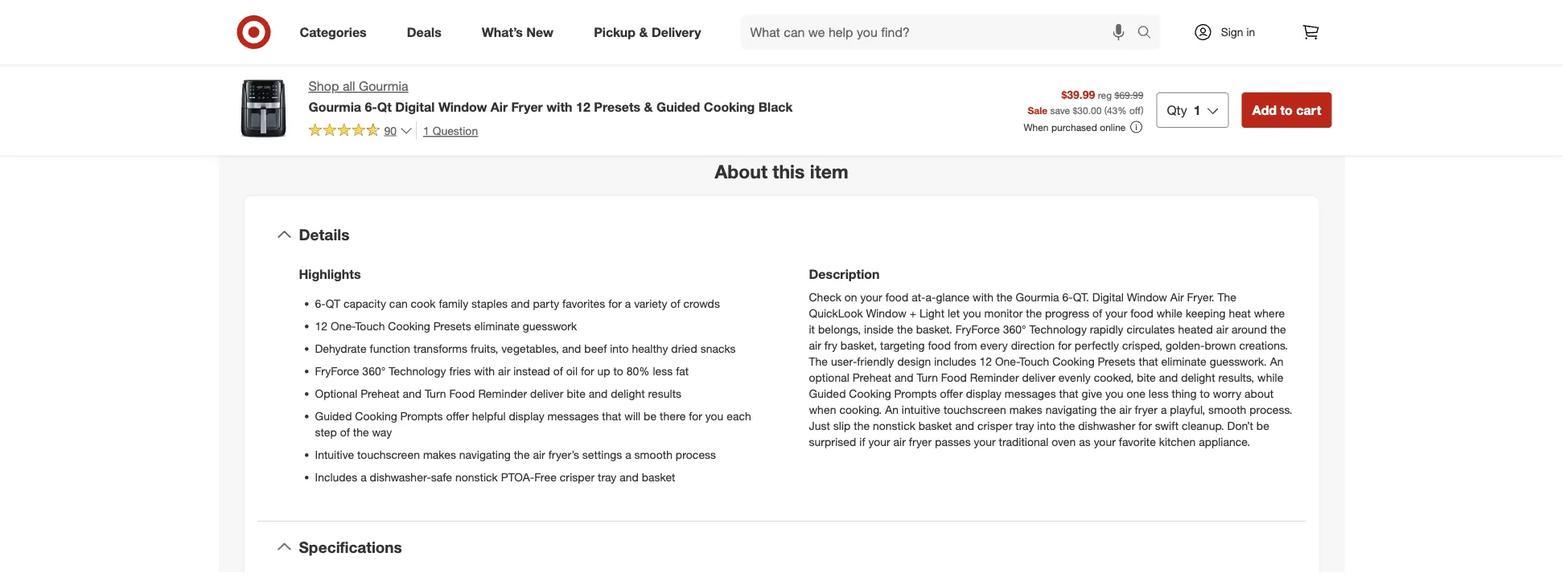 Task type: locate. For each thing, give the bounding box(es) containing it.
food up 'circulates'
[[1130, 306, 1153, 320]]

fryforce 360° technology fries with air instead of oil for up to 80% less fat
[[315, 364, 689, 378]]

guided
[[656, 99, 700, 115], [809, 387, 846, 401], [315, 409, 352, 423]]

food left at-
[[885, 290, 908, 304]]

1 horizontal spatial window
[[866, 306, 906, 320]]

1 horizontal spatial that
[[1059, 387, 1079, 401]]

to inside button
[[1280, 102, 1293, 118]]

0 horizontal spatial be
[[644, 409, 657, 423]]

friendly
[[857, 355, 894, 369]]

playful,
[[1170, 403, 1205, 417]]

gourmia up qt
[[359, 78, 408, 94]]

12 inside shop all gourmia gourmia 6-qt digital window air fryer with 12 presets & guided cooking black
[[576, 99, 590, 115]]

window up inside
[[866, 306, 906, 320]]

gourmia inside description check on your food at-a-glance with the gourmia 6-qt. digital window air fryer. the quicklook window + light let you monitor the progress of your food while keeping heat where it belongs, inside the basket. fryforce 360° technology rapidly circulates heated air around the air fry basket, targeting food from every direction for perfectly crisped, golden-brown creations. the user-friendly design includes 12 one-touch cooking presets that eliminate guesswork. an optional preheat and turn food reminder deliver evenly cooked, bite and delight results, while guided cooking prompts offer display messages that give you one less thing to worry about when cooking. an intuitive touchscreen makes navigating the air fryer a playful, smooth process. just slip the nonstick basket and crisper tray into the dishwasher for swift cleanup. don't be surprised if your air fryer passes your traditional oven as your favorite kitchen appliance.
[[1016, 290, 1059, 304]]

image gallery element
[[231, 0, 762, 122]]

guided down delivery in the left top of the page
[[656, 99, 700, 115]]

1 horizontal spatial deliver
[[1022, 371, 1055, 385]]

you
[[963, 306, 981, 320], [1105, 387, 1123, 401], [705, 409, 724, 423]]

basket down intuitive at right bottom
[[918, 419, 952, 433]]

0 vertical spatial air
[[491, 99, 508, 115]]

messages up fryer's
[[547, 409, 599, 423]]

6- inside description check on your food at-a-glance with the gourmia 6-qt. digital window air fryer. the quicklook window + light let you monitor the progress of your food while keeping heat where it belongs, inside the basket. fryforce 360° technology rapidly circulates heated air around the air fry basket, targeting food from every direction for perfectly crisped, golden-brown creations. the user-friendly design includes 12 one-touch cooking presets that eliminate guesswork. an optional preheat and turn food reminder deliver evenly cooked, bite and delight results, while guided cooking prompts offer display messages that give you one less thing to worry about when cooking. an intuitive touchscreen makes navigating the air fryer a playful, smooth process. just slip the nonstick basket and crisper tray into the dishwasher for swift cleanup. don't be surprised if your air fryer passes your traditional oven as your favorite kitchen appliance.
[[1062, 290, 1073, 304]]

and down "up"
[[589, 387, 608, 401]]

as
[[1079, 435, 1091, 449]]

gourmia 6-qt digital window air fryer with 12 presets &#38; guided cooking black, 5 of 12 image
[[231, 0, 490, 73]]

that inside guided cooking prompts offer helpful display messages that will be there for you each step of the way
[[602, 409, 621, 423]]

1 vertical spatial &
[[644, 99, 653, 115]]

1 vertical spatial air
[[1170, 290, 1184, 304]]

0 vertical spatial navigating
[[1045, 403, 1097, 417]]

0 vertical spatial offer
[[940, 387, 963, 401]]

a inside description check on your food at-a-glance with the gourmia 6-qt. digital window air fryer. the quicklook window + light let you monitor the progress of your food while keeping heat where it belongs, inside the basket. fryforce 360° technology rapidly circulates heated air around the air fry basket, targeting food from every direction for perfectly crisped, golden-brown creations. the user-friendly design includes 12 one-touch cooking presets that eliminate guesswork. an optional preheat and turn food reminder deliver evenly cooked, bite and delight results, while guided cooking prompts offer display messages that give you one less thing to worry about when cooking. an intuitive touchscreen makes navigating the air fryer a playful, smooth process. just slip the nonstick basket and crisper tray into the dishwasher for swift cleanup. don't be surprised if your air fryer passes your traditional oven as your favorite kitchen appliance.
[[1161, 403, 1167, 417]]

1 vertical spatial tray
[[598, 470, 616, 484]]

food down basket.
[[928, 339, 951, 353]]

less right one
[[1149, 387, 1169, 401]]

12
[[576, 99, 590, 115], [315, 319, 327, 333], [979, 355, 992, 369]]

turn
[[917, 371, 938, 385], [425, 387, 446, 401]]

1 horizontal spatial tray
[[1015, 419, 1034, 433]]

the up heat
[[1218, 290, 1236, 304]]

1 vertical spatial deliver
[[530, 387, 564, 401]]

1 horizontal spatial crisper
[[977, 419, 1012, 433]]

be right will at the bottom of the page
[[644, 409, 657, 423]]

basket inside description check on your food at-a-glance with the gourmia 6-qt. digital window air fryer. the quicklook window + light let you monitor the progress of your food while keeping heat where it belongs, inside the basket. fryforce 360° technology rapidly circulates heated air around the air fry basket, targeting food from every direction for perfectly crisped, golden-brown creations. the user-friendly design includes 12 one-touch cooking presets that eliminate guesswork. an optional preheat and turn food reminder deliver evenly cooked, bite and delight results, while guided cooking prompts offer display messages that give you one less thing to worry about when cooking. an intuitive touchscreen makes navigating the air fryer a playful, smooth process. just slip the nonstick basket and crisper tray into the dishwasher for swift cleanup. don't be surprised if your air fryer passes your traditional oven as your favorite kitchen appliance.
[[918, 419, 952, 433]]

0 horizontal spatial the
[[809, 355, 828, 369]]

1 vertical spatial 1
[[423, 123, 429, 137]]

1 horizontal spatial digital
[[1092, 290, 1124, 304]]

a-
[[926, 290, 936, 304]]

0 horizontal spatial deliver
[[530, 387, 564, 401]]

0 vertical spatial less
[[653, 364, 673, 378]]

touch inside description check on your food at-a-glance with the gourmia 6-qt. digital window air fryer. the quicklook window + light let you monitor the progress of your food while keeping heat where it belongs, inside the basket. fryforce 360° technology rapidly circulates heated air around the air fry basket, targeting food from every direction for perfectly crisped, golden-brown creations. the user-friendly design includes 12 one-touch cooking presets that eliminate guesswork. an optional preheat and turn food reminder deliver evenly cooked, bite and delight results, while guided cooking prompts offer display messages that give you one less thing to worry about when cooking. an intuitive touchscreen makes navigating the air fryer a playful, smooth process. just slip the nonstick basket and crisper tray into the dishwasher for swift cleanup. don't be surprised if your air fryer passes your traditional oven as your favorite kitchen appliance.
[[1019, 355, 1049, 369]]

for
[[608, 297, 622, 311], [1058, 339, 1071, 353], [581, 364, 594, 378], [689, 409, 702, 423], [1138, 419, 1152, 433]]

to right thing
[[1200, 387, 1210, 401]]

and
[[511, 297, 530, 311], [562, 342, 581, 356], [894, 371, 913, 385], [1159, 371, 1178, 385], [403, 387, 422, 401], [589, 387, 608, 401], [955, 419, 974, 433], [620, 470, 639, 484]]

instead
[[513, 364, 550, 378]]

direction
[[1011, 339, 1055, 353]]

off
[[1129, 104, 1141, 116]]

bite up one
[[1137, 371, 1156, 385]]

categories link
[[286, 14, 387, 50]]

offer inside guided cooking prompts offer helpful display messages that will be there for you each step of the way
[[446, 409, 469, 423]]

about this item
[[715, 160, 848, 183]]

highlights
[[299, 267, 361, 283]]

1 vertical spatial fryforce
[[315, 364, 359, 378]]

to right "up"
[[613, 364, 623, 378]]

to inside description check on your food at-a-glance with the gourmia 6-qt. digital window air fryer. the quicklook window + light let you monitor the progress of your food while keeping heat where it belongs, inside the basket. fryforce 360° technology rapidly circulates heated air around the air fry basket, targeting food from every direction for perfectly crisped, golden-brown creations. the user-friendly design includes 12 one-touch cooking presets that eliminate guesswork. an optional preheat and turn food reminder deliver evenly cooked, bite and delight results, while guided cooking prompts offer display messages that give you one less thing to worry about when cooking. an intuitive touchscreen makes navigating the air fryer a playful, smooth process. just slip the nonstick basket and crisper tray into the dishwasher for swift cleanup. don't be surprised if your air fryer passes your traditional oven as your favorite kitchen appliance.
[[1200, 387, 1210, 401]]

technology
[[1029, 322, 1087, 337], [389, 364, 446, 378]]

air left fryer
[[491, 99, 508, 115]]

1 horizontal spatial nonstick
[[873, 419, 915, 433]]

you inside guided cooking prompts offer helpful display messages that will be there for you each step of the way
[[705, 409, 724, 423]]

& down gourmia 6-qt digital window air fryer with 12 presets &#38; guided cooking black, 6 of 12 image
[[644, 99, 653, 115]]

you left each
[[705, 409, 724, 423]]

on
[[845, 290, 857, 304]]

touchscreen down the way
[[357, 448, 420, 462]]

1 vertical spatial nonstick
[[455, 470, 498, 484]]

0 vertical spatial you
[[963, 306, 981, 320]]

deliver down direction
[[1022, 371, 1055, 385]]

6-
[[365, 99, 377, 115], [1062, 290, 1073, 304], [315, 297, 326, 311]]

1 horizontal spatial bite
[[1137, 371, 1156, 385]]

passes
[[935, 435, 971, 449]]

air up the "free"
[[533, 448, 545, 462]]

food inside description check on your food at-a-glance with the gourmia 6-qt. digital window air fryer. the quicklook window + light let you monitor the progress of your food while keeping heat where it belongs, inside the basket. fryforce 360° technology rapidly circulates heated air around the air fry basket, targeting food from every direction for perfectly crisped, golden-brown creations. the user-friendly design includes 12 one-touch cooking presets that eliminate guesswork. an optional preheat and turn food reminder deliver evenly cooked, bite and delight results, while guided cooking prompts offer display messages that give you one less thing to worry about when cooking. an intuitive touchscreen makes navigating the air fryer a playful, smooth process. just slip the nonstick basket and crisper tray into the dishwasher for swift cleanup. don't be surprised if your air fryer passes your traditional oven as your favorite kitchen appliance.
[[941, 371, 967, 385]]

2 vertical spatial food
[[928, 339, 951, 353]]

gourmia
[[359, 78, 408, 94], [309, 99, 361, 115], [1016, 290, 1059, 304]]

preheat up the way
[[361, 387, 400, 401]]

digital right qt.
[[1092, 290, 1124, 304]]

deals
[[407, 24, 441, 40]]

worry
[[1213, 387, 1241, 401]]

1 horizontal spatial into
[[1037, 419, 1056, 433]]

messages inside guided cooking prompts offer helpful display messages that will be there for you each step of the way
[[547, 409, 599, 423]]

1 vertical spatial navigating
[[459, 448, 511, 462]]

1 vertical spatial offer
[[446, 409, 469, 423]]

for right direction
[[1058, 339, 1071, 353]]

question
[[433, 123, 478, 137]]

prompts up intuitive at right bottom
[[894, 387, 937, 401]]

0 vertical spatial food
[[941, 371, 967, 385]]

digital
[[395, 99, 435, 115], [1092, 290, 1124, 304]]

1 vertical spatial messages
[[547, 409, 599, 423]]

the up targeting
[[897, 322, 913, 337]]

cooking left black
[[704, 99, 755, 115]]

guided down optional
[[809, 387, 846, 401]]

1 horizontal spatial fryforce
[[956, 322, 1000, 337]]

cooking up evenly
[[1052, 355, 1095, 369]]

0 horizontal spatial food
[[885, 290, 908, 304]]

eliminate down staples
[[474, 319, 520, 333]]

0 horizontal spatial 1
[[423, 123, 429, 137]]

into up the oven
[[1037, 419, 1056, 433]]

to right the add
[[1280, 102, 1293, 118]]

0 vertical spatial eliminate
[[474, 319, 520, 333]]

fryforce up optional
[[315, 364, 359, 378]]

optional
[[809, 371, 849, 385]]

surprised
[[809, 435, 856, 449]]

360° down 'monitor'
[[1003, 322, 1026, 337]]

details button
[[257, 209, 1306, 260]]

12 right images
[[576, 99, 590, 115]]

preheat down the friendly
[[852, 371, 891, 385]]

qt
[[326, 297, 340, 311]]

an
[[1270, 355, 1283, 369], [885, 403, 899, 417]]

air inside shop all gourmia gourmia 6-qt digital window air fryer with 12 presets & guided cooking black
[[491, 99, 508, 115]]

crisper
[[977, 419, 1012, 433], [560, 470, 595, 484]]

preheat inside description check on your food at-a-glance with the gourmia 6-qt. digital window air fryer. the quicklook window + light let you monitor the progress of your food while keeping heat where it belongs, inside the basket. fryforce 360° technology rapidly circulates heated air around the air fry basket, targeting food from every direction for perfectly crisped, golden-brown creations. the user-friendly design includes 12 one-touch cooking presets that eliminate guesswork. an optional preheat and turn food reminder deliver evenly cooked, bite and delight results, while guided cooking prompts offer display messages that give you one less thing to worry about when cooking. an intuitive touchscreen makes navigating the air fryer a playful, smooth process. just slip the nonstick basket and crisper tray into the dishwasher for swift cleanup. don't be surprised if your air fryer passes your traditional oven as your favorite kitchen appliance.
[[852, 371, 891, 385]]

6- down highlights
[[315, 297, 326, 311]]

6-qt capacity can cook family staples and party favorites for a variety of crowds
[[315, 297, 720, 311]]

1 horizontal spatial basket
[[918, 419, 952, 433]]

what's new
[[482, 24, 554, 40]]

your right if
[[868, 435, 890, 449]]

1 vertical spatial display
[[509, 409, 544, 423]]

nonstick down intuitive at right bottom
[[873, 419, 915, 433]]

reminder down fryforce 360° technology fries with air instead of oil for up to 80% less fat
[[478, 387, 527, 401]]

makes up traditional
[[1009, 403, 1042, 417]]

2 horizontal spatial to
[[1280, 102, 1293, 118]]

categories
[[300, 24, 367, 40]]

80%
[[626, 364, 650, 378]]

food
[[941, 371, 967, 385], [449, 387, 475, 401]]

and up oil
[[562, 342, 581, 356]]

targeting
[[880, 339, 925, 353]]

1 vertical spatial 12
[[315, 319, 327, 333]]

of right step
[[340, 425, 350, 439]]

window
[[438, 99, 487, 115], [1127, 290, 1167, 304], [866, 306, 906, 320]]

advertisement region
[[801, 30, 1332, 91]]

food down the fries
[[449, 387, 475, 401]]

one- down every on the right bottom of the page
[[995, 355, 1019, 369]]

the
[[997, 290, 1013, 304], [1026, 306, 1042, 320], [897, 322, 913, 337], [1270, 322, 1286, 337], [1100, 403, 1116, 417], [854, 419, 870, 433], [1059, 419, 1075, 433], [353, 425, 369, 439], [514, 448, 530, 462]]

gourmia 6-qt digital window air fryer with 12 presets &#38; guided cooking black, 6 of 12 image
[[503, 0, 762, 73]]

0 vertical spatial the
[[1218, 290, 1236, 304]]

with inside description check on your food at-a-glance with the gourmia 6-qt. digital window air fryer. the quicklook window + light let you monitor the progress of your food while keeping heat where it belongs, inside the basket. fryforce 360° technology rapidly circulates heated air around the air fry basket, targeting food from every direction for perfectly crisped, golden-brown creations. the user-friendly design includes 12 one-touch cooking presets that eliminate guesswork. an optional preheat and turn food reminder deliver evenly cooked, bite and delight results, while guided cooking prompts offer display messages that give you one less thing to worry about when cooking. an intuitive touchscreen makes navigating the air fryer a playful, smooth process. just slip the nonstick basket and crisper tray into the dishwasher for swift cleanup. don't be surprised if your air fryer passes your traditional oven as your favorite kitchen appliance.
[[973, 290, 993, 304]]

delight inside description check on your food at-a-glance with the gourmia 6-qt. digital window air fryer. the quicklook window + light let you monitor the progress of your food while keeping heat where it belongs, inside the basket. fryforce 360° technology rapidly circulates heated air around the air fry basket, targeting food from every direction for perfectly crisped, golden-brown creations. the user-friendly design includes 12 one-touch cooking presets that eliminate guesswork. an optional preheat and turn food reminder deliver evenly cooked, bite and delight results, while guided cooking prompts offer display messages that give you one less thing to worry about when cooking. an intuitive touchscreen makes navigating the air fryer a playful, smooth process. just slip the nonstick basket and crisper tray into the dishwasher for swift cleanup. don't be surprised if your air fryer passes your traditional oven as your favorite kitchen appliance.
[[1181, 371, 1215, 385]]

1 horizontal spatial turn
[[917, 371, 938, 385]]

air inside description check on your food at-a-glance with the gourmia 6-qt. digital window air fryer. the quicklook window + light let you monitor the progress of your food while keeping heat where it belongs, inside the basket. fryforce 360° technology rapidly circulates heated air around the air fry basket, targeting food from every direction for perfectly crisped, golden-brown creations. the user-friendly design includes 12 one-touch cooking presets that eliminate guesswork. an optional preheat and turn food reminder deliver evenly cooked, bite and delight results, while guided cooking prompts offer display messages that give you one less thing to worry about when cooking. an intuitive touchscreen makes navigating the air fryer a playful, smooth process. just slip the nonstick basket and crisper tray into the dishwasher for swift cleanup. don't be surprised if your air fryer passes your traditional oven as your favorite kitchen appliance.
[[1170, 290, 1184, 304]]

there
[[660, 409, 686, 423]]

$39.99
[[1061, 87, 1095, 101]]

presets down family
[[433, 319, 471, 333]]

0 vertical spatial technology
[[1029, 322, 1087, 337]]

$
[[1073, 104, 1077, 116]]

fryforce inside description check on your food at-a-glance with the gourmia 6-qt. digital window air fryer. the quicklook window + light let you monitor the progress of your food while keeping heat where it belongs, inside the basket. fryforce 360° technology rapidly circulates heated air around the air fry basket, targeting food from every direction for perfectly crisped, golden-brown creations. the user-friendly design includes 12 one-touch cooking presets that eliminate guesswork. an optional preheat and turn food reminder deliver evenly cooked, bite and delight results, while guided cooking prompts offer display messages that give you one less thing to worry about when cooking. an intuitive touchscreen makes navigating the air fryer a playful, smooth process. just slip the nonstick basket and crisper tray into the dishwasher for swift cleanup. don't be surprised if your air fryer passes your traditional oven as your favorite kitchen appliance.
[[956, 322, 1000, 337]]

air
[[491, 99, 508, 115], [1170, 290, 1184, 304]]

an left intuitive at right bottom
[[885, 403, 899, 417]]

0 vertical spatial smooth
[[1208, 403, 1246, 417]]

0 vertical spatial presets
[[594, 99, 640, 115]]

2 vertical spatial you
[[705, 409, 724, 423]]

$69.99
[[1115, 89, 1143, 101]]

2 horizontal spatial guided
[[809, 387, 846, 401]]

0 vertical spatial digital
[[395, 99, 435, 115]]

design
[[897, 355, 931, 369]]

display inside guided cooking prompts offer helpful display messages that will be there for you each step of the way
[[509, 409, 544, 423]]

your up rapidly
[[1105, 306, 1127, 320]]

safe
[[431, 470, 452, 484]]

with up 'monitor'
[[973, 290, 993, 304]]

includes a dishwasher-safe nonstick ptoa-free crisper tray and basket
[[315, 470, 675, 484]]

window up question
[[438, 99, 487, 115]]

0 vertical spatial basket
[[918, 419, 952, 433]]

guided up step
[[315, 409, 352, 423]]

turn down transforms
[[425, 387, 446, 401]]

2 vertical spatial gourmia
[[1016, 290, 1059, 304]]

image of gourmia 6-qt digital window air fryer with 12 presets & guided cooking black image
[[231, 77, 296, 142]]

fryer down one
[[1135, 403, 1158, 417]]

when
[[1024, 121, 1049, 133]]

1 horizontal spatial you
[[963, 306, 981, 320]]

at-
[[912, 290, 926, 304]]

0 vertical spatial 1
[[1194, 102, 1201, 118]]

2 vertical spatial to
[[1200, 387, 1210, 401]]

results
[[648, 387, 681, 401]]

for right there
[[689, 409, 702, 423]]

0 horizontal spatial delight
[[611, 387, 645, 401]]

12 down qt
[[315, 319, 327, 333]]

0 horizontal spatial an
[[885, 403, 899, 417]]

eliminate inside description check on your food at-a-glance with the gourmia 6-qt. digital window air fryer. the quicklook window + light let you monitor the progress of your food while keeping heat where it belongs, inside the basket. fryforce 360° technology rapidly circulates heated air around the air fry basket, targeting food from every direction for perfectly crisped, golden-brown creations. the user-friendly design includes 12 one-touch cooking presets that eliminate guesswork. an optional preheat and turn food reminder deliver evenly cooked, bite and delight results, while guided cooking prompts offer display messages that give you one less thing to worry about when cooking. an intuitive touchscreen makes navigating the air fryer a playful, smooth process. just slip the nonstick basket and crisper tray into the dishwasher for swift cleanup. don't be surprised if your air fryer passes your traditional oven as your favorite kitchen appliance.
[[1161, 355, 1206, 369]]

0 vertical spatial 12
[[576, 99, 590, 115]]

)
[[1141, 104, 1143, 116]]

for up favorite
[[1138, 419, 1152, 433]]

0 horizontal spatial window
[[438, 99, 487, 115]]

1 horizontal spatial with
[[546, 99, 572, 115]]

keeping
[[1186, 306, 1226, 320]]

of up rapidly
[[1092, 306, 1102, 320]]

search button
[[1130, 14, 1169, 53]]

& right pickup
[[639, 24, 648, 40]]

touch down direction
[[1019, 355, 1049, 369]]

2 horizontal spatial 6-
[[1062, 290, 1073, 304]]

0 vertical spatial bite
[[1137, 371, 1156, 385]]

1 horizontal spatial navigating
[[1045, 403, 1097, 417]]

delight up will at the bottom of the page
[[611, 387, 645, 401]]

progress
[[1045, 306, 1089, 320]]

1 horizontal spatial prompts
[[894, 387, 937, 401]]

transforms
[[413, 342, 467, 356]]

into right beef at the bottom left of the page
[[610, 342, 629, 356]]

one- inside description check on your food at-a-glance with the gourmia 6-qt. digital window air fryer. the quicklook window + light let you monitor the progress of your food while keeping heat where it belongs, inside the basket. fryforce 360° technology rapidly circulates heated air around the air fry basket, targeting food from every direction for perfectly crisped, golden-brown creations. the user-friendly design includes 12 one-touch cooking presets that eliminate guesswork. an optional preheat and turn food reminder deliver evenly cooked, bite and delight results, while guided cooking prompts offer display messages that give you one less thing to worry about when cooking. an intuitive touchscreen makes navigating the air fryer a playful, smooth process. just slip the nonstick basket and crisper tray into the dishwasher for swift cleanup. don't be surprised if your air fryer passes your traditional oven as your favorite kitchen appliance.
[[995, 355, 1019, 369]]

0 vertical spatial touchscreen
[[944, 403, 1006, 417]]

0 horizontal spatial you
[[705, 409, 724, 423]]

0 vertical spatial turn
[[917, 371, 938, 385]]

0 horizontal spatial less
[[653, 364, 673, 378]]

0 horizontal spatial offer
[[446, 409, 469, 423]]

6- up 90 link
[[365, 99, 377, 115]]

1 vertical spatial touch
[[1019, 355, 1049, 369]]

fryer
[[1135, 403, 1158, 417], [909, 435, 932, 449]]

360° down the function
[[362, 364, 386, 378]]

0 horizontal spatial technology
[[389, 364, 446, 378]]

cooked,
[[1094, 371, 1134, 385]]

one
[[1127, 387, 1146, 401]]

6- up progress
[[1062, 290, 1073, 304]]

0 horizontal spatial guided
[[315, 409, 352, 423]]

that left will at the bottom of the page
[[602, 409, 621, 423]]

bite down oil
[[567, 387, 586, 401]]

1 horizontal spatial offer
[[940, 387, 963, 401]]

swift
[[1155, 419, 1179, 433]]

0 vertical spatial deliver
[[1022, 371, 1055, 385]]

around
[[1232, 322, 1267, 337]]

air up brown at the bottom right of page
[[1216, 322, 1228, 337]]

offer down includes
[[940, 387, 963, 401]]

1 vertical spatial prompts
[[400, 409, 443, 423]]

1 horizontal spatial eliminate
[[1161, 355, 1206, 369]]

air left fryer.
[[1170, 290, 1184, 304]]

offer inside description check on your food at-a-glance with the gourmia 6-qt. digital window air fryer. the quicklook window + light let you monitor the progress of your food while keeping heat where it belongs, inside the basket. fryforce 360° technology rapidly circulates heated air around the air fry basket, targeting food from every direction for perfectly crisped, golden-brown creations. the user-friendly design includes 12 one-touch cooking presets that eliminate guesswork. an optional preheat and turn food reminder deliver evenly cooked, bite and delight results, while guided cooking prompts offer display messages that give you one less thing to worry about when cooking. an intuitive touchscreen makes navigating the air fryer a playful, smooth process. just slip the nonstick basket and crisper tray into the dishwasher for swift cleanup. don't be surprised if your air fryer passes your traditional oven as your favorite kitchen appliance.
[[940, 387, 963, 401]]

air down one
[[1119, 403, 1132, 417]]

1 horizontal spatial 6-
[[365, 99, 377, 115]]

0 horizontal spatial crisper
[[560, 470, 595, 484]]

user-
[[831, 355, 857, 369]]

about
[[1244, 387, 1274, 401]]

0 horizontal spatial nonstick
[[455, 470, 498, 484]]

technology inside description check on your food at-a-glance with the gourmia 6-qt. digital window air fryer. the quicklook window + light let you monitor the progress of your food while keeping heat where it belongs, inside the basket. fryforce 360° technology rapidly circulates heated air around the air fry basket, targeting food from every direction for perfectly crisped, golden-brown creations. the user-friendly design includes 12 one-touch cooking presets that eliminate guesswork. an optional preheat and turn food reminder deliver evenly cooked, bite and delight results, while guided cooking prompts offer display messages that give you one less thing to worry about when cooking. an intuitive touchscreen makes navigating the air fryer a playful, smooth process. just slip the nonstick basket and crisper tray into the dishwasher for swift cleanup. don't be surprised if your air fryer passes your traditional oven as your favorite kitchen appliance.
[[1029, 322, 1087, 337]]

while up the about
[[1257, 371, 1283, 385]]

air up the optional preheat and turn food reminder deliver bite and delight results
[[498, 364, 510, 378]]

one-
[[331, 319, 355, 333], [995, 355, 1019, 369]]

digital right qt
[[395, 99, 435, 115]]

nonstick
[[873, 419, 915, 433], [455, 470, 498, 484]]

tray down settings
[[598, 470, 616, 484]]

0 vertical spatial display
[[966, 387, 1001, 401]]

navigating down give
[[1045, 403, 1097, 417]]

0 horizontal spatial digital
[[395, 99, 435, 115]]

food
[[885, 290, 908, 304], [1130, 306, 1153, 320], [928, 339, 951, 353]]

presets inside description check on your food at-a-glance with the gourmia 6-qt. digital window air fryer. the quicklook window + light let you monitor the progress of your food while keeping heat where it belongs, inside the basket. fryforce 360° technology rapidly circulates heated air around the air fry basket, targeting food from every direction for perfectly crisped, golden-brown creations. the user-friendly design includes 12 one-touch cooking presets that eliminate guesswork. an optional preheat and turn food reminder deliver evenly cooked, bite and delight results, while guided cooking prompts offer display messages that give you one less thing to worry about when cooking. an intuitive touchscreen makes navigating the air fryer a playful, smooth process. just slip the nonstick basket and crisper tray into the dishwasher for swift cleanup. don't be surprised if your air fryer passes your traditional oven as your favorite kitchen appliance.
[[1098, 355, 1136, 369]]

smooth down worry on the bottom of page
[[1208, 403, 1246, 417]]

0 horizontal spatial air
[[491, 99, 508, 115]]

less
[[653, 364, 673, 378], [1149, 387, 1169, 401]]

1 vertical spatial that
[[1059, 387, 1079, 401]]

deliver
[[1022, 371, 1055, 385], [530, 387, 564, 401]]

of inside guided cooking prompts offer helpful display messages that will be there for you each step of the way
[[340, 425, 350, 439]]

with right fryer
[[546, 99, 572, 115]]

into inside description check on your food at-a-glance with the gourmia 6-qt. digital window air fryer. the quicklook window + light let you monitor the progress of your food while keeping heat where it belongs, inside the basket. fryforce 360° technology rapidly circulates heated air around the air fry basket, targeting food from every direction for perfectly crisped, golden-brown creations. the user-friendly design includes 12 one-touch cooking presets that eliminate guesswork. an optional preheat and turn food reminder deliver evenly cooked, bite and delight results, while guided cooking prompts offer display messages that give you one less thing to worry about when cooking. an intuitive touchscreen makes navigating the air fryer a playful, smooth process. just slip the nonstick basket and crisper tray into the dishwasher for swift cleanup. don't be surprised if your air fryer passes your traditional oven as your favorite kitchen appliance.
[[1037, 419, 1056, 433]]

1 horizontal spatial food
[[941, 371, 967, 385]]

prompts inside description check on your food at-a-glance with the gourmia 6-qt. digital window air fryer. the quicklook window + light let you monitor the progress of your food while keeping heat where it belongs, inside the basket. fryforce 360° technology rapidly circulates heated air around the air fry basket, targeting food from every direction for perfectly crisped, golden-brown creations. the user-friendly design includes 12 one-touch cooking presets that eliminate guesswork. an optional preheat and turn food reminder deliver evenly cooked, bite and delight results, while guided cooking prompts offer display messages that give you one less thing to worry about when cooking. an intuitive touchscreen makes navigating the air fryer a playful, smooth process. just slip the nonstick basket and crisper tray into the dishwasher for swift cleanup. don't be surprised if your air fryer passes your traditional oven as your favorite kitchen appliance.
[[894, 387, 937, 401]]

2 horizontal spatial presets
[[1098, 355, 1136, 369]]

check
[[809, 290, 841, 304]]

reminder down every on the right bottom of the page
[[970, 371, 1019, 385]]

dishwasher
[[1078, 419, 1135, 433]]

1 vertical spatial into
[[1037, 419, 1056, 433]]

tray up traditional
[[1015, 419, 1034, 433]]

navigating up includes a dishwasher-safe nonstick ptoa-free crisper tray and basket
[[459, 448, 511, 462]]

1 horizontal spatial delight
[[1181, 371, 1215, 385]]

0 vertical spatial 360°
[[1003, 322, 1026, 337]]

display down the optional preheat and turn food reminder deliver bite and delight results
[[509, 409, 544, 423]]

touch
[[355, 319, 385, 333], [1019, 355, 1049, 369]]

monitor
[[984, 306, 1023, 320]]

you right let
[[963, 306, 981, 320]]

about
[[715, 160, 767, 183]]

offer left "helpful" on the left of the page
[[446, 409, 469, 423]]

display down includes
[[966, 387, 1001, 401]]

12 down every on the right bottom of the page
[[979, 355, 992, 369]]

save
[[1050, 104, 1070, 116]]

2 horizontal spatial you
[[1105, 387, 1123, 401]]

messages down direction
[[1005, 387, 1056, 401]]

traditional
[[999, 435, 1048, 449]]

1 horizontal spatial preheat
[[852, 371, 891, 385]]

light
[[919, 306, 944, 320]]

the up optional
[[809, 355, 828, 369]]

more
[[477, 96, 507, 112]]

offer
[[940, 387, 963, 401], [446, 409, 469, 423]]

turn down design
[[917, 371, 938, 385]]

eliminate down golden-
[[1161, 355, 1206, 369]]

sign
[[1221, 25, 1243, 39]]



Task type: vqa. For each thing, say whether or not it's contained in the screenshot.
'value' inside the Classic print! dialog
no



Task type: describe. For each thing, give the bounding box(es) containing it.
of left oil
[[553, 364, 563, 378]]

and down settings
[[620, 470, 639, 484]]

your right on
[[860, 290, 882, 304]]

specifications
[[299, 538, 402, 557]]

1 vertical spatial reminder
[[478, 387, 527, 401]]

0 horizontal spatial food
[[449, 387, 475, 401]]

0 horizontal spatial navigating
[[459, 448, 511, 462]]

each
[[727, 409, 751, 423]]

0 horizontal spatial fryforce
[[315, 364, 359, 378]]

sign in link
[[1180, 14, 1280, 50]]

less inside description check on your food at-a-glance with the gourmia 6-qt. digital window air fryer. the quicklook window + light let you monitor the progress of your food while keeping heat where it belongs, inside the basket. fryforce 360° technology rapidly circulates heated air around the air fry basket, targeting food from every direction for perfectly crisped, golden-brown creations. the user-friendly design includes 12 one-touch cooking presets that eliminate guesswork. an optional preheat and turn food reminder deliver evenly cooked, bite and delight results, while guided cooking prompts offer display messages that give you one less thing to worry about when cooking. an intuitive touchscreen makes navigating the air fryer a playful, smooth process. just slip the nonstick basket and crisper tray into the dishwasher for swift cleanup. don't be surprised if your air fryer passes your traditional oven as your favorite kitchen appliance.
[[1149, 387, 1169, 401]]

step
[[315, 425, 337, 439]]

details
[[299, 225, 349, 244]]

0 horizontal spatial one-
[[331, 319, 355, 333]]

deals link
[[393, 14, 462, 50]]

air right if
[[893, 435, 906, 449]]

0 horizontal spatial smooth
[[634, 448, 672, 462]]

%
[[1118, 104, 1127, 116]]

party
[[533, 297, 559, 311]]

every
[[980, 339, 1008, 353]]

12 one-touch cooking presets eliminate guesswork
[[315, 319, 577, 333]]

0 horizontal spatial into
[[610, 342, 629, 356]]

what's new link
[[468, 14, 574, 50]]

a right includes
[[361, 470, 367, 484]]

cooking.
[[839, 403, 882, 417]]

the up ptoa-
[[514, 448, 530, 462]]

specifications button
[[257, 522, 1306, 573]]

touchscreen inside description check on your food at-a-glance with the gourmia 6-qt. digital window air fryer. the quicklook window + light let you monitor the progress of your food while keeping heat where it belongs, inside the basket. fryforce 360° technology rapidly circulates heated air around the air fry basket, targeting food from every direction for perfectly crisped, golden-brown creations. the user-friendly design includes 12 one-touch cooking presets that eliminate guesswork. an optional preheat and turn food reminder deliver evenly cooked, bite and delight results, while guided cooking prompts offer display messages that give you one less thing to worry about when cooking. an intuitive touchscreen makes navigating the air fryer a playful, smooth process. just slip the nonstick basket and crisper tray into the dishwasher for swift cleanup. don't be surprised if your air fryer passes your traditional oven as your favorite kitchen appliance.
[[944, 403, 1006, 417]]

0 vertical spatial an
[[1270, 355, 1283, 369]]

prompts inside guided cooking prompts offer helpful display messages that will be there for you each step of the way
[[400, 409, 443, 423]]

your right passes
[[974, 435, 996, 449]]

add
[[1252, 102, 1277, 118]]

from
[[954, 339, 977, 353]]

What can we help you find? suggestions appear below search field
[[741, 14, 1141, 50]]

guided inside shop all gourmia gourmia 6-qt digital window air fryer with 12 presets & guided cooking black
[[656, 99, 700, 115]]

online
[[1100, 121, 1126, 133]]

sale
[[1028, 104, 1048, 116]]

golden-
[[1166, 339, 1205, 353]]

0 horizontal spatial bite
[[567, 387, 586, 401]]

and down the function
[[403, 387, 422, 401]]

new
[[526, 24, 554, 40]]

black
[[758, 99, 793, 115]]

0 horizontal spatial 12
[[315, 319, 327, 333]]

results,
[[1218, 371, 1254, 385]]

crisper inside description check on your food at-a-glance with the gourmia 6-qt. digital window air fryer. the quicklook window + light let you monitor the progress of your food while keeping heat where it belongs, inside the basket. fryforce 360° technology rapidly circulates heated air around the air fry basket, targeting food from every direction for perfectly crisped, golden-brown creations. the user-friendly design includes 12 one-touch cooking presets that eliminate guesswork. an optional preheat and turn food reminder deliver evenly cooked, bite and delight results, while guided cooking prompts offer display messages that give you one less thing to worry about when cooking. an intuitive touchscreen makes navigating the air fryer a playful, smooth process. just slip the nonstick basket and crisper tray into the dishwasher for swift cleanup. don't be surprised if your air fryer passes your traditional oven as your favorite kitchen appliance.
[[977, 419, 1012, 433]]

qt.
[[1073, 290, 1089, 304]]

oven
[[1052, 435, 1076, 449]]

0 horizontal spatial basket
[[642, 470, 675, 484]]

give
[[1082, 387, 1102, 401]]

1 horizontal spatial food
[[928, 339, 951, 353]]

dried
[[671, 342, 697, 356]]

1 horizontal spatial 1
[[1194, 102, 1201, 118]]

a left variety
[[625, 297, 631, 311]]

basket.
[[916, 322, 952, 337]]

smooth inside description check on your food at-a-glance with the gourmia 6-qt. digital window air fryer. the quicklook window + light let you monitor the progress of your food while keeping heat where it belongs, inside the basket. fryforce 360° technology rapidly circulates heated air around the air fry basket, targeting food from every direction for perfectly crisped, golden-brown creations. the user-friendly design includes 12 one-touch cooking presets that eliminate guesswork. an optional preheat and turn food reminder deliver evenly cooked, bite and delight results, while guided cooking prompts offer display messages that give you one less thing to worry about when cooking. an intuitive touchscreen makes navigating the air fryer a playful, smooth process. just slip the nonstick basket and crisper tray into the dishwasher for swift cleanup. don't be surprised if your air fryer passes your traditional oven as your favorite kitchen appliance.
[[1208, 403, 1246, 417]]

90
[[384, 123, 397, 137]]

digital inside shop all gourmia gourmia 6-qt digital window air fryer with 12 presets & guided cooking black
[[395, 99, 435, 115]]

cooking inside guided cooking prompts offer helpful display messages that will be there for you each step of the way
[[355, 409, 397, 423]]

1 vertical spatial food
[[1130, 306, 1153, 320]]

pickup & delivery
[[594, 24, 701, 40]]

0 horizontal spatial touch
[[355, 319, 385, 333]]

can
[[389, 297, 408, 311]]

0 horizontal spatial makes
[[423, 448, 456, 462]]

the right 'monitor'
[[1026, 306, 1042, 320]]

air left fry
[[809, 339, 821, 353]]

the inside guided cooking prompts offer helpful display messages that will be there for you each step of the way
[[353, 425, 369, 439]]

fry
[[824, 339, 837, 353]]

0 vertical spatial while
[[1157, 306, 1183, 320]]

0 horizontal spatial fryer
[[909, 435, 932, 449]]

circulates
[[1127, 322, 1175, 337]]

when purchased online
[[1024, 121, 1126, 133]]

tray inside description check on your food at-a-glance with the gourmia 6-qt. digital window air fryer. the quicklook window + light let you monitor the progress of your food while keeping heat where it belongs, inside the basket. fryforce 360° technology rapidly circulates heated air around the air fry basket, targeting food from every direction for perfectly crisped, golden-brown creations. the user-friendly design includes 12 one-touch cooking presets that eliminate guesswork. an optional preheat and turn food reminder deliver evenly cooked, bite and delight results, while guided cooking prompts offer display messages that give you one less thing to worry about when cooking. an intuitive touchscreen makes navigating the air fryer a playful, smooth process. just slip the nonstick basket and crisper tray into the dishwasher for swift cleanup. don't be surprised if your air fryer passes your traditional oven as your favorite kitchen appliance.
[[1015, 419, 1034, 433]]

bite inside description check on your food at-a-glance with the gourmia 6-qt. digital window air fryer. the quicklook window + light let you monitor the progress of your food while keeping heat where it belongs, inside the basket. fryforce 360° technology rapidly circulates heated air around the air fry basket, targeting food from every direction for perfectly crisped, golden-brown creations. the user-friendly design includes 12 one-touch cooking presets that eliminate guesswork. an optional preheat and turn food reminder deliver evenly cooked, bite and delight results, while guided cooking prompts offer display messages that give you one less thing to worry about when cooking. an intuitive touchscreen makes navigating the air fryer a playful, smooth process. just slip the nonstick basket and crisper tray into the dishwasher for swift cleanup. don't be surprised if your air fryer passes your traditional oven as your favorite kitchen appliance.
[[1137, 371, 1156, 385]]

staples
[[471, 297, 508, 311]]

1 vertical spatial the
[[809, 355, 828, 369]]

add to cart button
[[1242, 92, 1332, 128]]

navigating inside description check on your food at-a-glance with the gourmia 6-qt. digital window air fryer. the quicklook window + light let you monitor the progress of your food while keeping heat where it belongs, inside the basket. fryforce 360° technology rapidly circulates heated air around the air fry basket, targeting food from every direction for perfectly crisped, golden-brown creations. the user-friendly design includes 12 one-touch cooking presets that eliminate guesswork. an optional preheat and turn food reminder deliver evenly cooked, bite and delight results, while guided cooking prompts offer display messages that give you one less thing to worry about when cooking. an intuitive touchscreen makes navigating the air fryer a playful, smooth process. just slip the nonstick basket and crisper tray into the dishwasher for swift cleanup. don't be surprised if your air fryer passes your traditional oven as your favorite kitchen appliance.
[[1045, 403, 1097, 417]]

show
[[441, 96, 474, 112]]

fat
[[676, 364, 689, 378]]

brown
[[1205, 339, 1236, 353]]

and down design
[[894, 371, 913, 385]]

will
[[624, 409, 641, 423]]

and up passes
[[955, 419, 974, 433]]

show more images button
[[431, 86, 563, 122]]

your down "dishwasher"
[[1094, 435, 1116, 449]]

0 vertical spatial gourmia
[[359, 78, 408, 94]]

0 vertical spatial fryer
[[1135, 403, 1158, 417]]

and up thing
[[1159, 371, 1178, 385]]

messages inside description check on your food at-a-glance with the gourmia 6-qt. digital window air fryer. the quicklook window + light let you monitor the progress of your food while keeping heat where it belongs, inside the basket. fryforce 360° technology rapidly circulates heated air around the air fry basket, targeting food from every direction for perfectly crisped, golden-brown creations. the user-friendly design includes 12 one-touch cooking presets that eliminate guesswork. an optional preheat and turn food reminder deliver evenly cooked, bite and delight results, while guided cooking prompts offer display messages that give you one less thing to worry about when cooking. an intuitive touchscreen makes navigating the air fryer a playful, smooth process. just slip the nonstick basket and crisper tray into the dishwasher for swift cleanup. don't be surprised if your air fryer passes your traditional oven as your favorite kitchen appliance.
[[1005, 387, 1056, 401]]

for inside guided cooking prompts offer helpful display messages that will be there for you each step of the way
[[689, 409, 702, 423]]

1 vertical spatial an
[[885, 403, 899, 417]]

delivery
[[652, 24, 701, 40]]

heated
[[1178, 322, 1213, 337]]

fryer
[[511, 99, 543, 115]]

if
[[859, 435, 865, 449]]

and left the party
[[511, 297, 530, 311]]

all
[[343, 78, 355, 94]]

helpful
[[472, 409, 506, 423]]

the up the oven
[[1059, 419, 1075, 433]]

0 horizontal spatial eliminate
[[474, 319, 520, 333]]

1 horizontal spatial while
[[1257, 371, 1283, 385]]

for right 'favorites'
[[608, 297, 622, 311]]

1 vertical spatial gourmia
[[309, 99, 361, 115]]

43
[[1107, 104, 1118, 116]]

360° inside description check on your food at-a-glance with the gourmia 6-qt. digital window air fryer. the quicklook window + light let you monitor the progress of your food while keeping heat where it belongs, inside the basket. fryforce 360° technology rapidly circulates heated air around the air fry basket, targeting food from every direction for perfectly crisped, golden-brown creations. the user-friendly design includes 12 one-touch cooking presets that eliminate guesswork. an optional preheat and turn food reminder deliver evenly cooked, bite and delight results, while guided cooking prompts offer display messages that give you one less thing to worry about when cooking. an intuitive touchscreen makes navigating the air fryer a playful, smooth process. just slip the nonstick basket and crisper tray into the dishwasher for swift cleanup. don't be surprised if your air fryer passes your traditional oven as your favorite kitchen appliance.
[[1003, 322, 1026, 337]]

qt
[[377, 99, 392, 115]]

2 horizontal spatial that
[[1139, 355, 1158, 369]]

digital inside description check on your food at-a-glance with the gourmia 6-qt. digital window air fryer. the quicklook window + light let you monitor the progress of your food while keeping heat where it belongs, inside the basket. fryforce 360° technology rapidly circulates heated air around the air fry basket, targeting food from every direction for perfectly crisped, golden-brown creations. the user-friendly design includes 12 one-touch cooking presets that eliminate guesswork. an optional preheat and turn food reminder deliver evenly cooked, bite and delight results, while guided cooking prompts offer display messages that give you one less thing to worry about when cooking. an intuitive touchscreen makes navigating the air fryer a playful, smooth process. just slip the nonstick basket and crisper tray into the dishwasher for swift cleanup. don't be surprised if your air fryer passes your traditional oven as your favorite kitchen appliance.
[[1092, 290, 1124, 304]]

sponsored
[[1284, 93, 1332, 105]]

rapidly
[[1090, 322, 1123, 337]]

0 horizontal spatial 6-
[[315, 297, 326, 311]]

0 horizontal spatial preheat
[[361, 387, 400, 401]]

optional preheat and turn food reminder deliver bite and delight results
[[315, 387, 681, 401]]

1 vertical spatial 360°
[[362, 364, 386, 378]]

the up "dishwasher"
[[1100, 403, 1116, 417]]

turn inside description check on your food at-a-glance with the gourmia 6-qt. digital window air fryer. the quicklook window + light let you monitor the progress of your food while keeping heat where it belongs, inside the basket. fryforce 360° technology rapidly circulates heated air around the air fry basket, targeting food from every direction for perfectly crisped, golden-brown creations. the user-friendly design includes 12 one-touch cooking presets that eliminate guesswork. an optional preheat and turn food reminder deliver evenly cooked, bite and delight results, while guided cooking prompts offer display messages that give you one less thing to worry about when cooking. an intuitive touchscreen makes navigating the air fryer a playful, smooth process. just slip the nonstick basket and crisper tray into the dishwasher for swift cleanup. don't be surprised if your air fryer passes your traditional oven as your favorite kitchen appliance.
[[917, 371, 938, 385]]

it
[[809, 322, 815, 337]]

crowds
[[683, 297, 720, 311]]

shop
[[309, 78, 339, 94]]

2 horizontal spatial window
[[1127, 290, 1167, 304]]

be inside description check on your food at-a-glance with the gourmia 6-qt. digital window air fryer. the quicklook window + light let you monitor the progress of your food while keeping heat where it belongs, inside the basket. fryforce 360° technology rapidly circulates heated air around the air fry basket, targeting food from every direction for perfectly crisped, golden-brown creations. the user-friendly design includes 12 one-touch cooking presets that eliminate guesswork. an optional preheat and turn food reminder deliver evenly cooked, bite and delight results, while guided cooking prompts offer display messages that give you one less thing to worry about when cooking. an intuitive touchscreen makes navigating the air fryer a playful, smooth process. just slip the nonstick basket and crisper tray into the dishwasher for swift cleanup. don't be surprised if your air fryer passes your traditional oven as your favorite kitchen appliance.
[[1256, 419, 1269, 433]]

guided cooking prompts offer helpful display messages that will be there for you each step of the way
[[315, 409, 751, 439]]

ptoa-
[[501, 470, 534, 484]]

0 horizontal spatial touchscreen
[[357, 448, 420, 462]]

the up 'monitor'
[[997, 290, 1013, 304]]

what's
[[482, 24, 523, 40]]

0 vertical spatial food
[[885, 290, 908, 304]]

cooking up cooking.
[[849, 387, 891, 401]]

glance
[[936, 290, 969, 304]]

quicklook
[[809, 306, 863, 320]]

in
[[1246, 25, 1255, 39]]

cleanup.
[[1182, 419, 1224, 433]]

appliance.
[[1199, 435, 1250, 449]]

thing
[[1172, 387, 1197, 401]]

purchased
[[1051, 121, 1097, 133]]

shop all gourmia gourmia 6-qt digital window air fryer with 12 presets & guided cooking black
[[309, 78, 793, 115]]

2 vertical spatial window
[[866, 306, 906, 320]]

reminder inside description check on your food at-a-glance with the gourmia 6-qt. digital window air fryer. the quicklook window + light let you monitor the progress of your food while keeping heat where it belongs, inside the basket. fryforce 360° technology rapidly circulates heated air around the air fry basket, targeting food from every direction for perfectly crisped, golden-brown creations. the user-friendly design includes 12 one-touch cooking presets that eliminate guesswork. an optional preheat and turn food reminder deliver evenly cooked, bite and delight results, while guided cooking prompts offer display messages that give you one less thing to worry about when cooking. an intuitive touchscreen makes navigating the air fryer a playful, smooth process. just slip the nonstick basket and crisper tray into the dishwasher for swift cleanup. don't be surprised if your air fryer passes your traditional oven as your favorite kitchen appliance.
[[970, 371, 1019, 385]]

qty
[[1167, 102, 1187, 118]]

0 horizontal spatial tray
[[598, 470, 616, 484]]

nonstick inside description check on your food at-a-glance with the gourmia 6-qt. digital window air fryer. the quicklook window + light let you monitor the progress of your food while keeping heat where it belongs, inside the basket. fryforce 360° technology rapidly circulates heated air around the air fry basket, targeting food from every direction for perfectly crisped, golden-brown creations. the user-friendly design includes 12 one-touch cooking presets that eliminate guesswork. an optional preheat and turn food reminder deliver evenly cooked, bite and delight results, while guided cooking prompts offer display messages that give you one less thing to worry about when cooking. an intuitive touchscreen makes navigating the air fryer a playful, smooth process. just slip the nonstick basket and crisper tray into the dishwasher for swift cleanup. don't be surprised if your air fryer passes your traditional oven as your favorite kitchen appliance.
[[873, 419, 915, 433]]

& inside shop all gourmia gourmia 6-qt digital window air fryer with 12 presets & guided cooking black
[[644, 99, 653, 115]]

of right variety
[[670, 297, 680, 311]]

settings
[[582, 448, 622, 462]]

guided inside description check on your food at-a-glance with the gourmia 6-qt. digital window air fryer. the quicklook window + light let you monitor the progress of your food while keeping heat where it belongs, inside the basket. fryforce 360° technology rapidly circulates heated air around the air fry basket, targeting food from every direction for perfectly crisped, golden-brown creations. the user-friendly design includes 12 one-touch cooking presets that eliminate guesswork. an optional preheat and turn food reminder deliver evenly cooked, bite and delight results, while guided cooking prompts offer display messages that give you one less thing to worry about when cooking. an intuitive touchscreen makes navigating the air fryer a playful, smooth process. just slip the nonstick basket and crisper tray into the dishwasher for swift cleanup. don't be surprised if your air fryer passes your traditional oven as your favorite kitchen appliance.
[[809, 387, 846, 401]]

0 vertical spatial &
[[639, 24, 648, 40]]

variety
[[634, 297, 667, 311]]

when
[[809, 403, 836, 417]]

12 inside description check on your food at-a-glance with the gourmia 6-qt. digital window air fryer. the quicklook window + light let you monitor the progress of your food while keeping heat where it belongs, inside the basket. fryforce 360° technology rapidly circulates heated air around the air fry basket, targeting food from every direction for perfectly crisped, golden-brown creations. the user-friendly design includes 12 one-touch cooking presets that eliminate guesswork. an optional preheat and turn food reminder deliver evenly cooked, bite and delight results, while guided cooking prompts offer display messages that give you one less thing to worry about when cooking. an intuitive touchscreen makes navigating the air fryer a playful, smooth process. just slip the nonstick basket and crisper tray into the dishwasher for swift cleanup. don't be surprised if your air fryer passes your traditional oven as your favorite kitchen appliance.
[[979, 355, 992, 369]]

just
[[809, 419, 830, 433]]

intuitive touchscreen makes navigating the air fryer's settings a smooth process
[[315, 448, 716, 462]]

0 horizontal spatial turn
[[425, 387, 446, 401]]

intuitive
[[902, 403, 940, 417]]

process
[[676, 448, 716, 462]]

1 vertical spatial you
[[1105, 387, 1123, 401]]

the down where
[[1270, 322, 1286, 337]]

the up if
[[854, 419, 870, 433]]

cook
[[411, 297, 436, 311]]

cooking down 'can'
[[388, 319, 430, 333]]

of inside description check on your food at-a-glance with the gourmia 6-qt. digital window air fryer. the quicklook window + light let you monitor the progress of your food while keeping heat where it belongs, inside the basket. fryforce 360° technology rapidly circulates heated air around the air fry basket, targeting food from every direction for perfectly crisped, golden-brown creations. the user-friendly design includes 12 one-touch cooking presets that eliminate guesswork. an optional preheat and turn food reminder deliver evenly cooked, bite and delight results, while guided cooking prompts offer display messages that give you one less thing to worry about when cooking. an intuitive touchscreen makes navigating the air fryer a playful, smooth process. just slip the nonstick basket and crisper tray into the dishwasher for swift cleanup. don't be surprised if your air fryer passes your traditional oven as your favorite kitchen appliance.
[[1092, 306, 1102, 320]]

1 vertical spatial presets
[[433, 319, 471, 333]]

6- inside shop all gourmia gourmia 6-qt digital window air fryer with 12 presets & guided cooking black
[[365, 99, 377, 115]]

cooking inside shop all gourmia gourmia 6-qt digital window air fryer with 12 presets & guided cooking black
[[704, 99, 755, 115]]

qty 1
[[1167, 102, 1201, 118]]

deliver inside description check on your food at-a-glance with the gourmia 6-qt. digital window air fryer. the quicklook window + light let you monitor the progress of your food while keeping heat where it belongs, inside the basket. fryforce 360° technology rapidly circulates heated air around the air fry basket, targeting food from every direction for perfectly crisped, golden-brown creations. the user-friendly design includes 12 one-touch cooking presets that eliminate guesswork. an optional preheat and turn food reminder deliver evenly cooked, bite and delight results, while guided cooking prompts offer display messages that give you one less thing to worry about when cooking. an intuitive touchscreen makes navigating the air fryer a playful, smooth process. just slip the nonstick basket and crisper tray into the dishwasher for swift cleanup. don't be surprised if your air fryer passes your traditional oven as your favorite kitchen appliance.
[[1022, 371, 1055, 385]]

sign in
[[1221, 25, 1255, 39]]

1 vertical spatial to
[[613, 364, 623, 378]]

makes inside description check on your food at-a-glance with the gourmia 6-qt. digital window air fryer. the quicklook window + light let you monitor the progress of your food while keeping heat where it belongs, inside the basket. fryforce 360° technology rapidly circulates heated air around the air fry basket, targeting food from every direction for perfectly crisped, golden-brown creations. the user-friendly design includes 12 one-touch cooking presets that eliminate guesswork. an optional preheat and turn food reminder deliver evenly cooked, bite and delight results, while guided cooking prompts offer display messages that give you one less thing to worry about when cooking. an intuitive touchscreen makes navigating the air fryer a playful, smooth process. just slip the nonstick basket and crisper tray into the dishwasher for swift cleanup. don't be surprised if your air fryer passes your traditional oven as your favorite kitchen appliance.
[[1009, 403, 1042, 417]]

be inside guided cooking prompts offer helpful display messages that will be there for you each step of the way
[[644, 409, 657, 423]]

0 horizontal spatial with
[[474, 364, 495, 378]]

with inside shop all gourmia gourmia 6-qt digital window air fryer with 12 presets & guided cooking black
[[546, 99, 572, 115]]

a right settings
[[625, 448, 631, 462]]

guided inside guided cooking prompts offer helpful display messages that will be there for you each step of the way
[[315, 409, 352, 423]]

presets inside shop all gourmia gourmia 6-qt digital window air fryer with 12 presets & guided cooking black
[[594, 99, 640, 115]]

for right oil
[[581, 364, 594, 378]]

capacity
[[343, 297, 386, 311]]

1 horizontal spatial the
[[1218, 290, 1236, 304]]

display inside description check on your food at-a-glance with the gourmia 6-qt. digital window air fryer. the quicklook window + light let you monitor the progress of your food while keeping heat where it belongs, inside the basket. fryforce 360° technology rapidly circulates heated air around the air fry basket, targeting food from every direction for perfectly crisped, golden-brown creations. the user-friendly design includes 12 one-touch cooking presets that eliminate guesswork. an optional preheat and turn food reminder deliver evenly cooked, bite and delight results, while guided cooking prompts offer display messages that give you one less thing to worry about when cooking. an intuitive touchscreen makes navigating the air fryer a playful, smooth process. just slip the nonstick basket and crisper tray into the dishwasher for swift cleanup. don't be surprised if your air fryer passes your traditional oven as your favorite kitchen appliance.
[[966, 387, 1001, 401]]

kitchen
[[1159, 435, 1196, 449]]

this
[[773, 160, 805, 183]]

+
[[910, 306, 916, 320]]

window inside shop all gourmia gourmia 6-qt digital window air fryer with 12 presets & guided cooking black
[[438, 99, 487, 115]]



